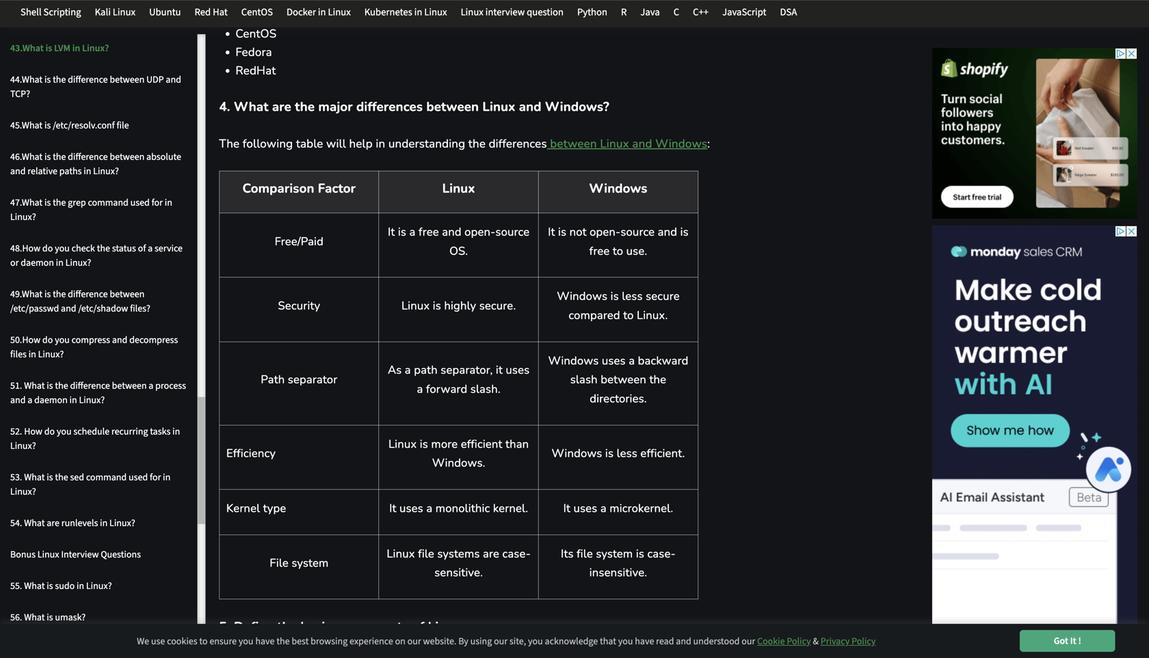 Task type: vqa. For each thing, say whether or not it's contained in the screenshot.
it set the current thread as daemon thread
no



Task type: describe. For each thing, give the bounding box(es) containing it.
44.what is the difference between udp and tcp?
[[10, 73, 181, 101]]

to left find
[[44, 643, 53, 656]]

52.
[[10, 425, 22, 439]]

45.what
[[10, 119, 43, 132]]

os.
[[450, 243, 468, 259]]

in right "help"
[[376, 136, 385, 152]]

it for it is not open-source and is free to use.
[[548, 224, 555, 240]]

45.what is /etc/resolv.conf file link
[[0, 112, 197, 140]]

51.
[[10, 379, 22, 393]]

2 policy from the left
[[852, 635, 876, 649]]

javascript link
[[716, 5, 773, 19]]

0 vertical spatial differences
[[356, 98, 423, 116]]

between down windows?
[[550, 136, 597, 152]]

2 have from the left
[[635, 635, 654, 649]]

46.what is the difference between absolute and relative paths in linux? link
[[0, 143, 197, 185]]

the left best
[[277, 635, 290, 649]]

the inside 44.what is the difference between udp and tcp?
[[53, 73, 66, 87]]

kali linux link
[[88, 5, 142, 19]]

case- for linux file systems are case- sensitive.
[[502, 546, 531, 562]]

docker in linux
[[287, 5, 351, 19]]

scripting
[[43, 5, 81, 19]]

paths
[[59, 165, 82, 178]]

shell scripting
[[21, 5, 81, 19]]

to inside the windows is less secure compared to linux.
[[623, 308, 634, 324]]

source inside it is a free and open-source os.
[[496, 224, 530, 240]]

and right read
[[676, 635, 691, 649]]

between linux and windows link
[[547, 136, 708, 152]]

in inside 51. what is the difference between a process and a daemon in linux?
[[69, 394, 77, 407]]

sed
[[70, 471, 84, 485]]

/etc/shadow
[[78, 302, 128, 316]]

50.how
[[10, 334, 40, 347]]

54. what are runlevels in linux? link
[[0, 510, 197, 538]]

and left kill
[[72, 643, 87, 656]]

51. what is the difference between a process and a daemon in linux? link
[[0, 372, 197, 415]]

in right sudo at bottom left
[[77, 580, 84, 593]]

1 have from the left
[[255, 635, 275, 649]]

is inside 47.what is the grep command used for in linux?
[[44, 196, 51, 210]]

kali linux
[[95, 5, 135, 19]]

in right the docker
[[318, 5, 326, 19]]

privacy policy link
[[821, 635, 876, 649]]

for inside 47.what is the grep command used for in linux?
[[152, 196, 163, 210]]

how for do
[[24, 425, 42, 439]]

table
[[296, 136, 323, 152]]

1 advertisement element from the top
[[933, 48, 1138, 219]]

55.
[[10, 580, 22, 593]]

is inside 46.what is the difference between absolute and relative paths in linux?
[[44, 150, 51, 164]]

between inside 51. what is the difference between a process and a daemon in linux?
[[112, 379, 147, 393]]

site,
[[510, 635, 526, 649]]

is inside 55. what is sudo in linux? link
[[47, 580, 53, 593]]

the right understanding
[[468, 136, 486, 152]]

website.
[[423, 635, 457, 649]]

backward
[[638, 353, 689, 369]]

is inside 49.what is the difference between /etc/passwd and /etc/shadow files?
[[44, 288, 51, 301]]

the inside '53. what is the sed command used for in linux?'
[[55, 471, 68, 485]]

windows for windows is less efficient.
[[552, 446, 602, 462]]

difference for relative
[[68, 150, 108, 164]]

file system
[[270, 556, 329, 572]]

it for it uses a monolithic kernel.
[[389, 501, 396, 517]]

it for it uses a microkernel.
[[563, 501, 571, 517]]

absolute
[[146, 150, 181, 164]]

slash
[[570, 372, 598, 388]]

what for 54.
[[24, 517, 45, 531]]

52. how do you schedule recurring tasks in linux? link
[[0, 418, 197, 460]]

to inside it is not open-source and is free to use.
[[613, 243, 623, 259]]

linux? right lvm
[[82, 41, 109, 55]]

open- inside it is not open-source and is free to use.
[[590, 224, 621, 240]]

sudo
[[55, 580, 75, 593]]

ubuntu
[[149, 5, 181, 19]]

daemon for do
[[21, 256, 54, 270]]

red
[[195, 5, 211, 19]]

and inside it is not open-source and is free to use.
[[658, 224, 677, 240]]

windows?
[[545, 98, 609, 116]]

we use cookies to ensure you have the best browsing experience on our website. by using our site, you         acknowledge that you have read and understood our cookie policy & privacy policy
[[137, 635, 876, 649]]

in right kubernetes
[[414, 5, 422, 19]]

the inside 51. what is the difference between a process and a daemon in linux?
[[55, 379, 68, 393]]

1 our from the left
[[407, 635, 421, 649]]

the inside 49.what is the difference between /etc/passwd and /etc/shadow files?
[[53, 288, 66, 301]]

microkernel.
[[610, 501, 673, 517]]

for inside '53. what is the sed command used for in linux?'
[[150, 471, 161, 485]]

path
[[261, 372, 285, 388]]

&
[[813, 635, 819, 649]]

47.what
[[10, 196, 43, 210]]

best
[[292, 635, 309, 649]]

windows uses a backward slash between the directories.
[[548, 353, 689, 407]]

process for kill
[[110, 643, 141, 656]]

secure
[[646, 289, 680, 305]]

is inside 44.what is the difference between udp and tcp?
[[44, 73, 51, 87]]

free/paid
[[275, 234, 324, 250]]

open- inside it is a free and open-source os.
[[465, 224, 496, 240]]

windows is less secure compared to linux.
[[557, 289, 680, 324]]

windows.
[[432, 456, 485, 471]]

linux? up questions
[[109, 517, 135, 531]]

file
[[270, 556, 289, 572]]

privacy
[[821, 635, 850, 649]]

uses for it uses a monolithic kernel.
[[400, 501, 423, 517]]

or
[[10, 256, 19, 270]]

44.what
[[10, 73, 43, 87]]

a inside windows uses a backward slash between the directories.
[[629, 353, 635, 369]]

you right ensure
[[239, 635, 254, 649]]

in inside '53. what is the sed command used for in linux?'
[[163, 471, 171, 485]]

source inside it is not open-source and is free to use.
[[621, 224, 655, 240]]

kernel type
[[226, 501, 286, 517]]

3 our from the left
[[742, 635, 755, 649]]

1 vertical spatial centos
[[236, 26, 277, 42]]

linux. for to
[[637, 308, 668, 324]]

redhat
[[236, 63, 276, 79]]

grep
[[68, 196, 86, 210]]

is inside 51. what is the difference between a process and a daemon in linux?
[[47, 379, 53, 393]]

kubernetes in linux
[[364, 5, 447, 19]]

linux right kubernetes
[[424, 5, 447, 19]]

2 advertisement element from the top
[[933, 226, 1138, 636]]

and inside 50.how do you compress and decompress files in linux?
[[112, 334, 127, 347]]

is inside '53. what is the sed command used for in linux?'
[[47, 471, 53, 485]]

the left basic
[[277, 619, 297, 636]]

file inside 45.what is /etc/resolv.conf file link
[[117, 119, 129, 132]]

45.what is /etc/resolv.conf file
[[10, 119, 129, 132]]

security
[[278, 298, 320, 314]]

directories.
[[590, 391, 647, 407]]

is inside 56. what is umask? link
[[47, 611, 53, 625]]

linux interview question link
[[454, 5, 571, 19]]

54. what are runlevels in linux?
[[10, 517, 135, 531]]

used inside 47.what is the grep command used for in linux?
[[130, 196, 150, 210]]

linux? up 56. what is umask? link
[[86, 580, 112, 593]]

using
[[470, 635, 492, 649]]

and inside it is a free and open-source os.
[[442, 224, 462, 240]]

48.how
[[10, 242, 40, 256]]

50.how do you compress and decompress files in linux?
[[10, 334, 178, 362]]

/etc/resolv.conf
[[53, 119, 115, 132]]

linux is more efficient than windows.
[[389, 437, 529, 471]]

windows for windows
[[589, 180, 648, 197]]

are inside linux file systems are case- sensitive.
[[483, 546, 499, 562]]

uses inside as a path separator, it uses a forward slash.
[[506, 363, 530, 378]]

what for 4.
[[234, 98, 269, 116]]

52. how do you schedule recurring tasks in linux?
[[10, 425, 180, 453]]

between up the following table will help in understanding the differences between linux and windows : at the top
[[426, 98, 479, 116]]

1 vertical spatial differences
[[489, 136, 547, 152]]

is inside the windows is less secure compared to linux.
[[611, 289, 619, 305]]

you right that
[[618, 635, 633, 649]]

in inside 47.what is the grep command used for in linux?
[[165, 196, 172, 210]]

46.what
[[10, 150, 43, 164]]

linux up the following table will help in understanding the differences between linux and windows : at the top
[[483, 98, 515, 116]]

kill
[[89, 643, 101, 656]]

in right runlevels
[[100, 517, 108, 531]]

find
[[55, 643, 70, 656]]

in right lvm
[[72, 41, 80, 55]]

linux? inside '53. what is the sed command used for in linux?'
[[10, 485, 36, 499]]

it is not open-source and is free to use.
[[548, 224, 689, 259]]

process for between
[[155, 379, 186, 393]]

file for its
[[577, 546, 593, 562]]

check
[[72, 242, 95, 256]]

it uses a monolithic kernel.
[[389, 501, 528, 517]]

used inside '53. what is the sed command used for in linux?'
[[129, 471, 148, 485]]

factor
[[318, 180, 356, 197]]

bonus
[[10, 548, 36, 562]]

linux? right we at the left bottom
[[152, 643, 178, 656]]

between inside 49.what is the difference between /etc/passwd and /etc/shadow files?
[[110, 288, 145, 301]]

in inside 52. how do you schedule recurring tasks in linux?
[[173, 425, 180, 439]]

command inside '53. what is the sed command used for in linux?'
[[86, 471, 127, 485]]

are for the
[[272, 98, 291, 116]]

to left ensure
[[199, 635, 208, 649]]

comparison factor
[[243, 180, 356, 197]]

linux? inside 51. what is the difference between a process and a daemon in linux?
[[79, 394, 105, 407]]

the inside 48.how do you check the status of a service or daemon in linux?
[[97, 242, 110, 256]]

do inside 52. how do you schedule recurring tasks in linux?
[[44, 425, 55, 439]]

is inside 45.what is /etc/resolv.conf file link
[[44, 119, 51, 132]]

53. what is the sed command used for in linux? link
[[0, 464, 197, 506]]

it inside button
[[1070, 635, 1077, 649]]

umask?
[[55, 611, 86, 625]]

linux interview question
[[461, 5, 564, 19]]

linux? inside 47.what is the grep command used for in linux?
[[10, 210, 36, 224]]

its
[[561, 546, 574, 562]]

are for runlevels
[[47, 517, 59, 531]]

dsa
[[780, 5, 797, 19]]



Task type: locate. For each thing, give the bounding box(es) containing it.
0 horizontal spatial of
[[138, 242, 146, 256]]

0 vertical spatial do
[[42, 242, 53, 256]]

dsa link
[[773, 5, 804, 19]]

and inside 49.what is the difference between /etc/passwd and /etc/shadow files?
[[61, 302, 76, 316]]

case- inside its file system is case- insensitive.
[[648, 546, 676, 562]]

how right the 57.
[[24, 643, 42, 656]]

linux?
[[82, 41, 109, 55], [93, 165, 119, 178], [10, 210, 36, 224], [65, 256, 91, 270], [38, 348, 64, 362], [79, 394, 105, 407], [10, 440, 36, 453], [10, 485, 36, 499], [109, 517, 135, 531], [86, 580, 112, 593], [152, 643, 178, 656]]

kernel.
[[493, 501, 528, 517]]

1 vertical spatial free
[[589, 243, 610, 259]]

linux? up schedule
[[79, 394, 105, 407]]

in right paths
[[84, 165, 91, 178]]

0 vertical spatial free
[[419, 224, 439, 240]]

how inside 52. how do you schedule recurring tasks in linux?
[[24, 425, 42, 439]]

case- down kernel.
[[502, 546, 531, 562]]

and up os.
[[442, 224, 462, 240]]

policy left &
[[787, 635, 811, 649]]

less for secure
[[622, 289, 643, 305]]

of right on
[[412, 619, 424, 636]]

not
[[570, 224, 587, 240]]

do for 48.how
[[42, 242, 53, 256]]

linux? inside 48.how do you check the status of a service or daemon in linux?
[[65, 256, 91, 270]]

components
[[335, 619, 409, 636]]

53.
[[10, 471, 22, 485]]

case-
[[502, 546, 531, 562], [648, 546, 676, 562]]

c
[[674, 5, 679, 19]]

0 vertical spatial for
[[152, 196, 163, 210]]

uses up its
[[574, 501, 597, 517]]

free inside it is a free and open-source os.
[[419, 224, 439, 240]]

between inside windows uses a backward slash between the directories.
[[601, 372, 646, 388]]

runlevels
[[61, 517, 98, 531]]

is inside linux is more efficient than windows.
[[420, 437, 428, 452]]

1 vertical spatial daemon
[[34, 394, 68, 407]]

linux? inside 52. how do you schedule recurring tasks in linux?
[[10, 440, 36, 453]]

windows inside the windows is less secure compared to linux.
[[557, 289, 608, 305]]

43.what is lvm in linux? link
[[0, 34, 197, 62]]

1 horizontal spatial our
[[494, 635, 508, 649]]

efficient
[[461, 437, 503, 452]]

kali
[[95, 5, 111, 19]]

the down backward
[[650, 372, 666, 388]]

our left site,
[[494, 635, 508, 649]]

what right 53.
[[24, 471, 45, 485]]

r link
[[614, 5, 634, 19]]

command right grep
[[88, 196, 128, 210]]

1 horizontal spatial open-
[[590, 224, 621, 240]]

what right 4.
[[234, 98, 269, 116]]

used
[[130, 196, 150, 210], [129, 471, 148, 485]]

systems
[[437, 546, 480, 562]]

2 case- from the left
[[648, 546, 676, 562]]

it inside it is a free and open-source os.
[[388, 224, 395, 240]]

and inside 51. what is the difference between a process and a daemon in linux?
[[10, 394, 26, 407]]

in inside 50.how do you compress and decompress files in linux?
[[29, 348, 36, 362]]

slash.
[[471, 382, 501, 397]]

have left read
[[635, 635, 654, 649]]

54.
[[10, 517, 22, 531]]

what for 51.
[[24, 379, 45, 393]]

in up service
[[165, 196, 172, 210]]

in down the tasks
[[163, 471, 171, 485]]

0 vertical spatial used
[[130, 196, 150, 210]]

0 horizontal spatial linux.
[[428, 619, 464, 636]]

1 horizontal spatial free
[[589, 243, 610, 259]]

the up /etc/passwd
[[53, 288, 66, 301]]

file right the '/etc/resolv.conf'
[[117, 119, 129, 132]]

you left schedule
[[57, 425, 72, 439]]

centos right hat
[[241, 5, 273, 19]]

uses inside windows uses a backward slash between the directories.
[[602, 353, 626, 369]]

2 horizontal spatial file
[[577, 546, 593, 562]]

difference inside 44.what is the difference between udp and tcp?
[[68, 73, 108, 87]]

what inside 51. what is the difference between a process and a daemon in linux?
[[24, 379, 45, 393]]

used down recurring
[[129, 471, 148, 485]]

difference for /etc/shadow
[[68, 288, 108, 301]]

our
[[407, 635, 421, 649], [494, 635, 508, 649], [742, 635, 755, 649]]

0 horizontal spatial policy
[[787, 635, 811, 649]]

do for 50.how
[[42, 334, 53, 347]]

it for it is a free and open-source os.
[[388, 224, 395, 240]]

is inside it is a free and open-source os.
[[398, 224, 406, 240]]

policy right privacy
[[852, 635, 876, 649]]

1 horizontal spatial system
[[596, 546, 633, 562]]

you right site,
[[528, 635, 543, 649]]

what right the 55.
[[24, 580, 45, 593]]

for down the tasks
[[150, 471, 161, 485]]

debian
[[236, 8, 273, 23]]

1 vertical spatial of
[[412, 619, 424, 636]]

and down 46.what
[[10, 165, 26, 178]]

difference inside 49.what is the difference between /etc/passwd and /etc/shadow files?
[[68, 288, 108, 301]]

in left use
[[143, 643, 150, 656]]

the right 51.
[[55, 379, 68, 393]]

source up use. at the top right of the page
[[621, 224, 655, 240]]

less left efficient.
[[617, 446, 638, 462]]

service
[[155, 242, 183, 256]]

case- inside linux file systems are case- sensitive.
[[502, 546, 531, 562]]

command inside 47.what is the grep command used for in linux?
[[88, 196, 128, 210]]

system right file
[[292, 556, 329, 572]]

linux right the docker
[[328, 5, 351, 19]]

it inside it is not open-source and is free to use.
[[548, 224, 555, 240]]

linux right bonus
[[37, 548, 59, 562]]

our left cookie
[[742, 635, 755, 649]]

1 horizontal spatial differences
[[489, 136, 547, 152]]

linux down windows?
[[600, 136, 629, 152]]

linux? down 53.
[[10, 485, 36, 499]]

understood
[[693, 635, 740, 649]]

2 our from the left
[[494, 635, 508, 649]]

browsing
[[311, 635, 348, 649]]

57. how to find and kill a process in linux?
[[10, 643, 178, 656]]

in inside 48.how do you check the status of a service or daemon in linux?
[[56, 256, 63, 270]]

ensure
[[210, 635, 237, 649]]

1 vertical spatial command
[[86, 471, 127, 485]]

understanding
[[388, 136, 465, 152]]

0 vertical spatial linux.
[[637, 308, 668, 324]]

difference for tcp?
[[68, 73, 108, 87]]

1 horizontal spatial process
[[155, 379, 186, 393]]

do inside 48.how do you check the status of a service or daemon in linux?
[[42, 242, 53, 256]]

in up 49.what is the difference between /etc/passwd and /etc/shadow files?
[[56, 256, 63, 270]]

difference up /etc/shadow
[[68, 288, 108, 301]]

linux. for of
[[428, 619, 464, 636]]

1 how from the top
[[24, 425, 42, 439]]

linux? inside 50.how do you compress and decompress files in linux?
[[38, 348, 64, 362]]

0 horizontal spatial differences
[[356, 98, 423, 116]]

linux left systems
[[387, 546, 415, 562]]

by
[[459, 635, 469, 649]]

1 vertical spatial do
[[42, 334, 53, 347]]

less left secure
[[622, 289, 643, 305]]

50.how do you compress and decompress files in linux? link
[[0, 326, 197, 369]]

free inside it is not open-source and is free to use.
[[589, 243, 610, 259]]

file inside linux file systems are case- sensitive.
[[418, 546, 434, 562]]

the inside 47.what is the grep command used for in linux?
[[53, 196, 66, 210]]

cookies
[[167, 635, 197, 649]]

linux. down secure
[[637, 308, 668, 324]]

windows
[[656, 136, 708, 152], [589, 180, 648, 197], [557, 289, 608, 305], [548, 353, 599, 369], [552, 446, 602, 462]]

between inside 46.what is the difference between absolute and relative paths in linux?
[[110, 150, 145, 164]]

got
[[1054, 635, 1069, 649]]

a inside 48.how do you check the status of a service or daemon in linux?
[[148, 242, 153, 256]]

files
[[10, 348, 27, 362]]

the up paths
[[53, 150, 66, 164]]

do right 50.how at the bottom
[[42, 334, 53, 347]]

system up insensitive.
[[596, 546, 633, 562]]

1 horizontal spatial are
[[272, 98, 291, 116]]

uses
[[602, 353, 626, 369], [506, 363, 530, 378], [400, 501, 423, 517], [574, 501, 597, 517]]

1 case- from the left
[[502, 546, 531, 562]]

44.what is the difference between udp and tcp? link
[[0, 66, 197, 108]]

in right the files on the left bottom of page
[[29, 348, 36, 362]]

1 vertical spatial less
[[617, 446, 638, 462]]

between left absolute
[[110, 150, 145, 164]]

tcp?
[[10, 87, 30, 101]]

tasks
[[150, 425, 171, 439]]

linux file systems are case- sensitive.
[[387, 546, 531, 581]]

are left runlevels
[[47, 517, 59, 531]]

0 horizontal spatial have
[[255, 635, 275, 649]]

between left the udp
[[110, 73, 145, 87]]

recurring
[[111, 425, 148, 439]]

0 horizontal spatial case-
[[502, 546, 531, 562]]

linux right kali
[[113, 5, 135, 19]]

separator,
[[441, 363, 493, 378]]

uses up directories.
[[602, 353, 626, 369]]

less
[[622, 289, 643, 305], [617, 446, 638, 462]]

linux is highly secure.
[[402, 298, 516, 314]]

linux left interview at top left
[[461, 5, 484, 19]]

daemon for what
[[34, 394, 68, 407]]

1 vertical spatial linux.
[[428, 619, 464, 636]]

4.
[[219, 98, 230, 116]]

use.
[[626, 243, 647, 259]]

linux inside linux file systems are case- sensitive.
[[387, 546, 415, 562]]

process inside 51. what is the difference between a process and a daemon in linux?
[[155, 379, 186, 393]]

are up following
[[272, 98, 291, 116]]

how for to
[[24, 643, 42, 656]]

what for 55.
[[24, 580, 45, 593]]

0 horizontal spatial file
[[117, 119, 129, 132]]

you inside 50.how do you compress and decompress files in linux?
[[55, 334, 70, 347]]

have left best
[[255, 635, 275, 649]]

is inside its file system is case- insensitive.
[[636, 546, 644, 562]]

43.what is lvm in linux?
[[10, 41, 109, 55]]

and left windows?
[[519, 98, 542, 116]]

0 vertical spatial of
[[138, 242, 146, 256]]

1 policy from the left
[[787, 635, 811, 649]]

and right /etc/passwd
[[61, 302, 76, 316]]

the inside 46.what is the difference between absolute and relative paths in linux?
[[53, 150, 66, 164]]

the following table will help in understanding the differences between linux and windows :
[[219, 136, 710, 152]]

forward
[[426, 382, 467, 397]]

1 vertical spatial used
[[129, 471, 148, 485]]

1 horizontal spatial file
[[418, 546, 434, 562]]

process
[[155, 379, 186, 393], [110, 643, 141, 656]]

compress
[[72, 334, 110, 347]]

0 horizontal spatial free
[[419, 224, 439, 240]]

what for 53.
[[24, 471, 45, 485]]

1 open- from the left
[[465, 224, 496, 240]]

0 horizontal spatial open-
[[465, 224, 496, 240]]

linux inside linux is more efficient than windows.
[[389, 437, 417, 452]]

1 horizontal spatial source
[[621, 224, 655, 240]]

49.what
[[10, 288, 43, 301]]

0 vertical spatial centos
[[241, 5, 273, 19]]

kubernetes in linux link
[[358, 5, 454, 19]]

advertisement element
[[933, 48, 1138, 219], [933, 226, 1138, 636]]

43.what
[[10, 41, 44, 55]]

process right kill
[[110, 643, 141, 656]]

the left major
[[295, 98, 315, 116]]

comparison
[[243, 180, 314, 197]]

2 source from the left
[[621, 224, 655, 240]]

what for 56.
[[24, 611, 45, 625]]

linux left the highly
[[402, 298, 430, 314]]

48.how do you check the status of a service or daemon in linux? link
[[0, 235, 197, 277]]

secure.
[[479, 298, 516, 314]]

kubernetes
[[364, 5, 412, 19]]

48.how do you check the status of a service or daemon in linux?
[[10, 242, 183, 270]]

linux? inside 46.what is the difference between absolute and relative paths in linux?
[[93, 165, 119, 178]]

uses for windows uses a backward slash between the directories.
[[602, 353, 626, 369]]

uses left monolithic at the bottom
[[400, 501, 423, 517]]

:
[[708, 136, 710, 152]]

1 vertical spatial how
[[24, 643, 42, 656]]

java link
[[634, 5, 667, 19]]

what right the 56.
[[24, 611, 45, 625]]

1 horizontal spatial of
[[412, 619, 424, 636]]

0 horizontal spatial our
[[407, 635, 421, 649]]

and left : at right
[[632, 136, 652, 152]]

2 horizontal spatial our
[[742, 635, 755, 649]]

in right the tasks
[[173, 425, 180, 439]]

to left use. at the top right of the page
[[613, 243, 623, 259]]

0 vertical spatial advertisement element
[[933, 48, 1138, 219]]

you inside 52. how do you schedule recurring tasks in linux?
[[57, 425, 72, 439]]

relative
[[28, 165, 57, 178]]

command right sed
[[86, 471, 127, 485]]

uses for it uses a microkernel.
[[574, 501, 597, 517]]

windows inside windows uses a backward slash between the directories.
[[548, 353, 599, 369]]

1 source from the left
[[496, 224, 530, 240]]

source
[[496, 224, 530, 240], [621, 224, 655, 240]]

file for linux
[[418, 546, 434, 562]]

is inside 43.what is lvm in linux? link
[[46, 41, 52, 55]]

how right 52.
[[24, 425, 42, 439]]

between up files?
[[110, 288, 145, 301]]

0 horizontal spatial source
[[496, 224, 530, 240]]

0 vertical spatial daemon
[[21, 256, 54, 270]]

r
[[621, 5, 627, 19]]

and down 51.
[[10, 394, 26, 407]]

windows for windows is less secure compared to linux.
[[557, 289, 608, 305]]

linux left more
[[389, 437, 417, 452]]

1 vertical spatial for
[[150, 471, 161, 485]]

windows is less efficient.
[[552, 446, 685, 462]]

between up directories.
[[601, 372, 646, 388]]

what inside '53. what is the sed command used for in linux?'
[[24, 471, 45, 485]]

in up schedule
[[69, 394, 77, 407]]

47.what is the grep command used for in linux? link
[[0, 189, 197, 231]]

2 how from the top
[[24, 643, 42, 656]]

0 vertical spatial process
[[155, 379, 186, 393]]

and inside 46.what is the difference between absolute and relative paths in linux?
[[10, 165, 26, 178]]

is
[[46, 41, 52, 55], [44, 73, 51, 87], [44, 119, 51, 132], [44, 150, 51, 164], [44, 196, 51, 210], [398, 224, 406, 240], [558, 224, 567, 240], [680, 224, 689, 240], [44, 288, 51, 301], [611, 289, 619, 305], [433, 298, 441, 314], [47, 379, 53, 393], [420, 437, 428, 452], [605, 446, 614, 462], [47, 471, 53, 485], [636, 546, 644, 562], [47, 580, 53, 593], [47, 611, 53, 625]]

that
[[600, 635, 616, 649]]

0 vertical spatial less
[[622, 289, 643, 305]]

0 horizontal spatial process
[[110, 643, 141, 656]]

basic
[[301, 619, 331, 636]]

used up status
[[130, 196, 150, 210]]

its file system is case- insensitive.
[[561, 546, 676, 581]]

0 vertical spatial command
[[88, 196, 128, 210]]

the right check
[[97, 242, 110, 256]]

windows for windows uses a backward slash between the directories.
[[548, 353, 599, 369]]

less for efficient.
[[617, 446, 638, 462]]

2 open- from the left
[[590, 224, 621, 240]]

4. what are the major differences between linux and windows?
[[219, 98, 609, 116]]

difference inside 51. what is the difference between a process and a daemon in linux?
[[70, 379, 110, 393]]

0 horizontal spatial system
[[292, 556, 329, 572]]

linux? down 52.
[[10, 440, 36, 453]]

you left compress
[[55, 334, 70, 347]]

and right compress
[[112, 334, 127, 347]]

cookie policy link
[[757, 635, 811, 649]]

linux. inside the windows is less secure compared to linux.
[[637, 308, 668, 324]]

less inside the windows is less secure compared to linux.
[[622, 289, 643, 305]]

in inside 46.what is the difference between absolute and relative paths in linux?
[[84, 165, 91, 178]]

source left not
[[496, 224, 530, 240]]

will
[[326, 136, 346, 152]]

linux down the following table will help in understanding the differences between linux and windows : at the top
[[442, 180, 475, 197]]

and up secure
[[658, 224, 677, 240]]

between inside 44.what is the difference between udp and tcp?
[[110, 73, 145, 87]]

case- for its file system is case- insensitive.
[[648, 546, 676, 562]]

1 horizontal spatial have
[[635, 635, 654, 649]]

2 horizontal spatial are
[[483, 546, 499, 562]]

file left systems
[[418, 546, 434, 562]]

bonus linux interview questions
[[10, 548, 141, 562]]

process inside 57. how to find and kill a process in linux? link
[[110, 643, 141, 656]]

and inside 44.what is the difference between udp and tcp?
[[166, 73, 181, 87]]

file right its
[[577, 546, 593, 562]]

1 vertical spatial advertisement element
[[933, 226, 1138, 636]]

the inside windows uses a backward slash between the directories.
[[650, 372, 666, 388]]

you inside 48.how do you check the status of a service or daemon in linux?
[[55, 242, 70, 256]]

process up the tasks
[[155, 379, 186, 393]]

a inside it is a free and open-source os.
[[409, 224, 416, 240]]

do right 48.how
[[42, 242, 53, 256]]

0 vertical spatial how
[[24, 425, 42, 439]]

0 horizontal spatial are
[[47, 517, 59, 531]]

2 vertical spatial do
[[44, 425, 55, 439]]

1 horizontal spatial linux.
[[637, 308, 668, 324]]

system inside its file system is case- insensitive.
[[596, 546, 633, 562]]

difference inside 46.what is the difference between absolute and relative paths in linux?
[[68, 150, 108, 164]]

difference down 43.what is lvm in linux? link
[[68, 73, 108, 87]]

and right the udp
[[166, 73, 181, 87]]

1 horizontal spatial case-
[[648, 546, 676, 562]]

do inside 50.how do you compress and decompress files in linux?
[[42, 334, 53, 347]]

0 vertical spatial are
[[272, 98, 291, 116]]

c link
[[667, 5, 686, 19]]

55. what is sudo in linux?
[[10, 580, 112, 593]]

daemon inside 51. what is the difference between a process and a daemon in linux?
[[34, 394, 68, 407]]

1 horizontal spatial policy
[[852, 635, 876, 649]]

linux? down "47.what"
[[10, 210, 36, 224]]

udp
[[146, 73, 164, 87]]

as
[[388, 363, 402, 378]]

1 vertical spatial process
[[110, 643, 141, 656]]

read
[[656, 635, 674, 649]]

status
[[112, 242, 136, 256]]

for down absolute
[[152, 196, 163, 210]]

1 vertical spatial are
[[47, 517, 59, 531]]

2 vertical spatial are
[[483, 546, 499, 562]]

fedora
[[236, 44, 272, 60]]

the down 43.what is lvm in linux?
[[53, 73, 66, 87]]

of inside 48.how do you check the status of a service or daemon in linux?
[[138, 242, 146, 256]]

it
[[496, 363, 503, 378]]

file inside its file system is case- insensitive.
[[577, 546, 593, 562]]

in
[[318, 5, 326, 19], [414, 5, 422, 19], [72, 41, 80, 55], [376, 136, 385, 152], [84, 165, 91, 178], [165, 196, 172, 210], [56, 256, 63, 270], [29, 348, 36, 362], [69, 394, 77, 407], [173, 425, 180, 439], [163, 471, 171, 485], [100, 517, 108, 531], [77, 580, 84, 593], [143, 643, 150, 656]]



